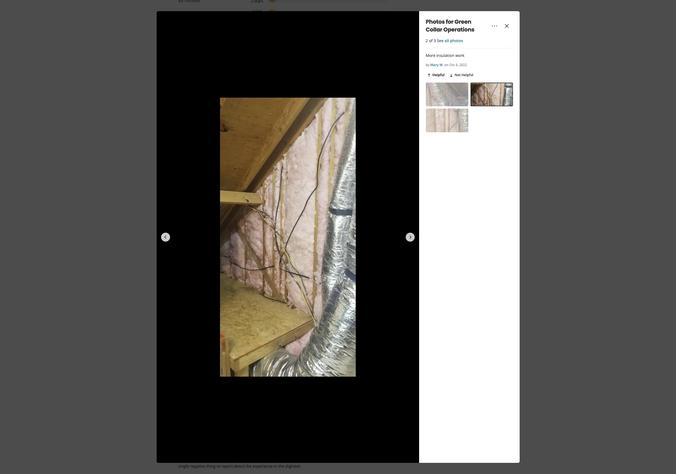 Task type: vqa. For each thing, say whether or not it's contained in the screenshot.
for in I just had a new AC, furnace and insulation installed by Green Collar. Holy Moley, talk about good service. I knew from the minute I talked with Bill Cook I wanted these guys to install (helped by the fact that my friend and well respected broker Eileen Gill recommended them VERY highly). Bill was patient with my questions, gave me a very thorough assessment of what i needed, was very transparent with pricing and options on COA rebates and programs vs what I needed. He didn't upsell, worked with my budget, and I felt like he really had my best interests at heart. The install teams were true professionals, very covid aware, clean and precise in their work, and I really felt like I had absolute experts taking care of my beloved home. Even during an ice storm event, they came through and finished the work and my home is now warm and cozy and the new furnace is so silent and efficient. Is it wierd that I wish I needed another AC? They are that good. What a find. I will for sure recommend them to everyone who asks.
yes



Task type: locate. For each thing, give the bounding box(es) containing it.
-
[[263, 220, 264, 226]]

recommend inside prompt,  neat, courteous.... installed as promised...yes we recommend and would use again.
[[234, 279, 256, 284]]

2 vertical spatial was
[[300, 458, 307, 464]]

1 vertical spatial this
[[234, 345, 239, 350]]

and left 'use' at the bottom left
[[257, 279, 264, 284]]

and down ice at the top of page
[[334, 122, 341, 128]]

love this 0
[[225, 345, 242, 350]]

like
[[253, 105, 259, 111], [196, 117, 202, 122]]

we inside prompt,  neat, courteous.... installed as promised...yes we recommend and would use again.
[[227, 279, 233, 284]]

felt up event,
[[189, 117, 195, 122]]

oh no 0
[[251, 162, 264, 167], [251, 345, 264, 350]]

about inside i just had a new ac, furnace and insulation installed by green collar. holy moley, talk about good service. i knew from the minute i talked with bill cook i wanted these guys to install (helped by the fact that my friend and well respected broker eileen gill recommended them very highly). bill was patient with my questions, gave me a very thorough assessment of what i needed, was very transparent with pricing and options on coa rebates and programs vs what i needed. he didn't upsell, worked with my budget, and i felt like he really had my best interests at heart. the install teams were true professionals, very covid aware, clean and precise in their work, and i really felt like i had absolute experts taking care of my beloved home. even during an ice storm event, they came through and finished the work and my home is now warm and cozy and the new furnace is so silent and efficient. is it wierd that i wish i needed another ac? they are that good. what a find. i will for sure recommend them to everyone who asks.
[[333, 78, 344, 83]]

1
[[252, 8, 254, 14], [240, 162, 242, 167]]

1 left star
[[252, 8, 254, 14]]

by mary w. on oct 9, 2022
[[426, 63, 467, 67]]

0 vertical spatial bill
[[260, 83, 265, 88]]

an
[[328, 117, 333, 122]]

i right 'wish'
[[217, 133, 218, 139]]

1 horizontal spatial so
[[311, 209, 315, 214]]

1 horizontal spatial them
[[221, 220, 230, 226]]

16 nothelpful v2 image
[[449, 73, 454, 78]]

1 horizontal spatial green
[[455, 18, 471, 26]]

1 horizontal spatial on
[[444, 63, 449, 67]]

and inside prompt,  neat, courteous.... installed as promised...yes we recommend and would use again.
[[257, 279, 264, 284]]

i right wow, at the left top
[[197, 209, 198, 214]]

was
[[349, 89, 357, 94], [329, 94, 336, 100], [300, 458, 307, 464]]

i down the also
[[277, 458, 278, 464]]

0 for 0
[[262, 345, 264, 350]]

1 vertical spatial on
[[246, 100, 251, 105]]

had
[[188, 78, 195, 83], [277, 105, 284, 111], [205, 117, 212, 122]]

had right just
[[188, 78, 195, 83]]

24 close v2 image
[[503, 23, 510, 29]]

and up budget,
[[223, 100, 230, 105]]

another up let
[[263, 209, 277, 214]]

to right thing
[[217, 464, 220, 469]]

your down out!!
[[352, 215, 360, 220]]

they inside when the team arrived a few weeks later, they were also a bastion of professionalism, openness, friendliness, and were exceptionally helpful. everyone i spoke with was excellent and i don't have a single negative thing to report about the experience in the slightest.
[[255, 453, 263, 458]]

is up wierd
[[193, 128, 196, 133]]

3 right 16 photos v2
[[225, 241, 227, 247]]

install up very
[[319, 83, 329, 88]]

another up who
[[234, 133, 248, 139]]

my down pricing
[[215, 105, 220, 111]]

with up teams
[[206, 105, 214, 111]]

know
[[279, 215, 288, 220]]

oh no 0 right love this 0
[[251, 345, 264, 350]]

care
[[257, 117, 265, 122], [254, 220, 262, 226]]

2 of 3 see all photos
[[426, 38, 463, 43]]

needed
[[219, 133, 233, 139]]

everyone
[[259, 458, 276, 464]]

by
[[426, 63, 429, 67], [273, 78, 277, 83], [345, 83, 349, 88]]

1 love from the top
[[225, 162, 233, 167]]

was up slightest. at the bottom
[[300, 458, 307, 464]]

neat,
[[194, 273, 204, 278]]

about inside 'wow, i love your comment about wanting another hvac installation so we can come back out!! so delighted to hear we exceeded your expectations. please let us know if you need anything else. and tell your friends, we would love to help them as well, take care - alison scott'
[[236, 209, 246, 214]]

w.
[[439, 63, 444, 67]]

1 vertical spatial work
[[256, 122, 266, 128]]

of inside when the team arrived a few weeks later, they were also a bastion of professionalism, openness, friendliness, and were exceptionally helpful. everyone i spoke with was excellent and i don't have a single negative thing to report about the experience in the slightest.
[[300, 453, 304, 458]]

event,
[[178, 122, 189, 128]]

finished
[[234, 122, 248, 128]]

love for love this 1
[[225, 162, 233, 167]]

would inside 'wow, i love your comment about wanting another hvac installation so we can come back out!! so delighted to hear we exceeded your expectations. please let us know if you need anything else. and tell your friends, we would love to help them as well, take care - alison scott'
[[186, 220, 197, 226]]

2 love from the top
[[225, 345, 233, 350]]

about inside when the team arrived a few weeks later, they were also a bastion of professionalism, openness, friendliness, and were exceptionally helpful. everyone i spoke with was excellent and i don't have a single negative thing to report about the experience in the slightest.
[[234, 464, 245, 469]]

felt down the coa on the top left of page
[[246, 105, 252, 111]]

1 horizontal spatial as
[[231, 220, 235, 226]]

that right are
[[273, 133, 281, 139]]

comment
[[217, 209, 235, 214]]

2 oh from the top
[[251, 345, 256, 350]]

1 vertical spatial about
[[236, 209, 246, 214]]

the up friendliness, at the bottom left of page
[[190, 453, 196, 458]]

asks.
[[244, 139, 253, 144]]

0 horizontal spatial recommend
[[178, 139, 201, 144]]

1 vertical spatial oh
[[251, 345, 256, 350]]

0 vertical spatial another
[[234, 133, 248, 139]]

0 vertical spatial were
[[210, 111, 219, 116]]

it
[[182, 133, 185, 139]]

for
[[446, 18, 453, 26], [325, 133, 330, 139]]

2 this from the top
[[234, 345, 239, 350]]

bill down installed
[[260, 83, 265, 88]]

openness,
[[336, 453, 354, 458]]

highly).
[[329, 89, 342, 94]]

2 horizontal spatial them
[[308, 89, 318, 94]]

filter reviews by 2 stars rating element
[[245, 0, 387, 4]]

install down worked
[[186, 111, 197, 116]]

photos
[[450, 38, 463, 43]]

green inside i just had a new ac, furnace and insulation installed by green collar. holy moley, talk about good service. i knew from the minute i talked with bill cook i wanted these guys to install (helped by the fact that my friend and well respected broker eileen gill recommended them very highly). bill was patient with my questions, gave me a very thorough assessment of what i needed, was very transparent with pricing and options on coa rebates and programs vs what i needed. he didn't upsell, worked with my budget, and i felt like he really had my best interests at heart. the install teams were true professionals, very covid aware, clean and precise in their work, and i really felt like i had absolute experts taking care of my beloved home. even during an ice storm event, they came through and finished the work and my home is now warm and cozy and the new furnace is so silent and efficient. is it wierd that i wish i needed another ac? they are that good. what a find. i will for sure recommend them to everyone who asks.
[[278, 78, 290, 83]]

1 vertical spatial really
[[178, 117, 188, 122]]

1 no from the top
[[257, 162, 261, 167]]

1 vertical spatial was
[[329, 94, 336, 100]]

with up slightest. at the bottom
[[291, 458, 299, 464]]

your up the exceeded
[[208, 209, 216, 214]]

budget,
[[221, 105, 235, 111]]

1 vertical spatial like
[[196, 117, 202, 122]]

1 horizontal spatial 3
[[434, 38, 436, 43]]

another inside 'wow, i love your comment about wanting another hvac installation so we can come back out!! so delighted to hear we exceeded your expectations. please let us know if you need anything else. and tell your friends, we would love to help them as well, take care - alison scott'
[[263, 209, 277, 214]]

professionals,
[[229, 111, 254, 116]]

0 vertical spatial for
[[446, 18, 453, 26]]

home.
[[293, 117, 304, 122]]

1 horizontal spatial by
[[345, 83, 349, 88]]

0 vertical spatial oh
[[251, 162, 256, 167]]

0 vertical spatial this
[[234, 162, 239, 167]]

bill down (helped
[[343, 89, 348, 94]]

i
[[311, 94, 312, 100]]

2 oh no 0 from the top
[[251, 345, 264, 350]]

24 chevron left v2 image
[[162, 234, 169, 241]]

and up home.
[[298, 111, 305, 116]]

what up vs on the top
[[301, 94, 310, 100]]

1 vertical spatial felt
[[189, 117, 195, 122]]

eileen
[[261, 89, 272, 94]]

they up helpful.
[[255, 453, 263, 458]]

helpful
[[432, 73, 445, 77], [462, 73, 473, 77]]

oct up courteous....
[[211, 254, 217, 259]]

0 horizontal spatial as
[[195, 279, 199, 284]]

programs
[[283, 100, 301, 105]]

operations
[[443, 26, 474, 34]]

like down the coa on the top left of page
[[253, 105, 259, 111]]

friends,
[[361, 215, 375, 220]]

the down helpful.
[[246, 464, 252, 469]]

1 horizontal spatial work
[[455, 53, 464, 58]]

0 vertical spatial recommend
[[178, 139, 201, 144]]

1 horizontal spatial bill
[[343, 89, 348, 94]]

0 horizontal spatial they
[[190, 122, 198, 128]]

1 oh no 0 from the top
[[251, 162, 264, 167]]

were up everyone
[[264, 453, 273, 458]]

that down service.
[[186, 89, 193, 94]]

i up the at
[[317, 100, 318, 105]]

were down arrived
[[209, 458, 218, 464]]

1 horizontal spatial helpful
[[462, 73, 473, 77]]

1 helpful from the left
[[432, 73, 445, 77]]

another
[[234, 133, 248, 139], [263, 209, 277, 214]]

24 chevron right v2 image
[[407, 234, 414, 241]]

good
[[345, 78, 354, 83]]

1 vertical spatial insulation
[[238, 78, 256, 83]]

them down 'wish'
[[202, 139, 211, 144]]

your down comment
[[220, 215, 229, 220]]

so
[[359, 209, 364, 214]]

oh
[[251, 162, 256, 167], [251, 345, 256, 350]]

very
[[247, 94, 255, 100], [337, 94, 345, 100], [255, 111, 263, 116]]

0 vertical spatial as
[[231, 220, 235, 226]]

pricing
[[210, 100, 222, 105]]

about down exceptionally
[[234, 464, 245, 469]]

they left came
[[190, 122, 198, 128]]

oct up 16 nothelpful v2 icon
[[449, 63, 455, 67]]

green up 'wanted'
[[278, 78, 290, 83]]

the down storm
[[342, 122, 348, 128]]

so up anything
[[311, 209, 315, 214]]

star
[[255, 8, 262, 14]]

by left mary
[[426, 63, 429, 67]]

new down storm
[[349, 122, 357, 128]]

1 horizontal spatial they
[[255, 453, 263, 458]]

upsell,
[[178, 105, 190, 111]]

0 horizontal spatial 3
[[225, 241, 227, 247]]

0 vertical spatial about
[[333, 78, 344, 83]]

1 vertical spatial install
[[186, 111, 197, 116]]

from
[[206, 83, 215, 88]]

(0 reactions) element
[[262, 162, 264, 167], [240, 345, 242, 350], [262, 345, 264, 350]]

in up the during
[[320, 111, 324, 116]]

didn't
[[341, 100, 351, 105]]

0 vertical spatial by
[[426, 63, 429, 67]]

0 horizontal spatial that
[[186, 89, 193, 94]]

2 horizontal spatial had
[[277, 105, 284, 111]]

1 horizontal spatial had
[[205, 117, 212, 122]]

on inside i just had a new ac, furnace and insulation installed by green collar. holy moley, talk about good service. i knew from the minute i talked with bill cook i wanted these guys to install (helped by the fact that my friend and well respected broker eileen gill recommended them very highly). bill was patient with my questions, gave me a very thorough assessment of what i needed, was very transparent with pricing and options on coa rebates and programs vs what i needed. he didn't upsell, worked with my budget, and i felt like he really had my best interests at heart. the install teams were true professionals, very covid aware, clean and precise in their work, and i really felt like i had absolute experts taking care of my beloved home. even during an ice storm event, they came through and finished the work and my home is now warm and cozy and the new furnace is so silent and efficient. is it wierd that i wish i needed another ac? they are that good. what a find. i will for sure recommend them to everyone who asks.
[[246, 100, 251, 105]]

we down courteous....
[[227, 279, 233, 284]]

needed,
[[313, 94, 328, 100]]

furnace up minute at the top
[[215, 78, 229, 83]]

transparent
[[178, 100, 200, 105]]

0 horizontal spatial was
[[300, 458, 307, 464]]

would left 'use' at the bottom left
[[265, 279, 276, 284]]

work
[[455, 53, 464, 58], [256, 122, 266, 128]]

a right 'have'
[[355, 458, 358, 464]]

1 vertical spatial another
[[263, 209, 277, 214]]

me
[[237, 94, 243, 100]]

2 helpful from the left
[[462, 73, 473, 77]]

1 vertical spatial new
[[349, 122, 357, 128]]

cook
[[266, 83, 276, 88]]

0 horizontal spatial is
[[193, 128, 196, 133]]

storm
[[340, 117, 351, 122]]

1 horizontal spatial install
[[319, 83, 329, 88]]

2 horizontal spatial very
[[337, 94, 345, 100]]

0 vertical spatial no
[[257, 162, 261, 167]]

was down good at the top
[[349, 89, 357, 94]]

and down the during
[[317, 122, 324, 128]]

what down i
[[307, 100, 316, 105]]

we down delighted
[[376, 215, 381, 220]]

2 no from the top
[[257, 345, 261, 350]]

all
[[445, 38, 449, 43]]

green up photos on the top of page
[[455, 18, 471, 26]]

of down recommended
[[296, 94, 300, 100]]

the down good at the top
[[350, 83, 356, 88]]

insulation up the by mary w. on oct 9, 2022
[[436, 53, 454, 58]]

vs
[[302, 100, 306, 105]]

so down came
[[197, 128, 201, 133]]

worked
[[191, 105, 205, 111]]

1 horizontal spatial another
[[263, 209, 277, 214]]

out!!
[[350, 209, 358, 214]]

owner
[[217, 181, 229, 186]]

0 vertical spatial what
[[301, 94, 310, 100]]

are
[[266, 133, 272, 139]]

(helped
[[330, 83, 344, 88]]

s.
[[216, 175, 220, 181]]

0 vertical spatial 9,
[[456, 63, 458, 67]]

the up well
[[216, 83, 222, 88]]

were up the "absolute"
[[210, 111, 219, 116]]

back
[[341, 209, 349, 214]]

well,
[[236, 220, 244, 226]]

1 vertical spatial them
[[202, 139, 211, 144]]

covid
[[264, 111, 273, 116]]

of right 2
[[429, 38, 433, 43]]

heart.
[[322, 105, 333, 111]]

1 vertical spatial green
[[278, 78, 290, 83]]

1 vertical spatial in
[[274, 464, 277, 469]]

0 vertical spatial would
[[186, 220, 197, 226]]

care inside 'wow, i love your comment about wanting another hvac installation so we can come back out!! so delighted to hear we exceeded your expectations. please let us know if you need anything else. and tell your friends, we would love to help them as well, take care - alison scott'
[[254, 220, 262, 226]]

exceptionally
[[219, 458, 243, 464]]

another inside i just had a new ac, furnace and insulation installed by green collar. holy moley, talk about good service. i knew from the minute i talked with bill cook i wanted these guys to install (helped by the fact that my friend and well respected broker eileen gill recommended them very highly). bill was patient with my questions, gave me a very thorough assessment of what i needed, was very transparent with pricing and options on coa rebates and programs vs what i needed. he didn't upsell, worked with my budget, and i felt like he really had my best interests at heart. the install teams were true professionals, very covid aware, clean and precise in their work, and i really felt like i had absolute experts taking care of my beloved home. even during an ice storm event, they came through and finished the work and my home is now warm and cozy and the new furnace is so silent and efficient. is it wierd that i wish i needed another ac? they are that good. what a find. i will for sure recommend them to everyone who asks.
[[234, 133, 248, 139]]

again.
[[285, 279, 296, 284]]

the down spoke
[[278, 464, 284, 469]]

1 vertical spatial care
[[254, 220, 262, 226]]

and
[[230, 78, 237, 83], [213, 89, 220, 94], [223, 100, 230, 105], [275, 100, 282, 105], [236, 105, 243, 111], [298, 111, 305, 116], [345, 111, 352, 116], [226, 122, 233, 128], [267, 122, 274, 128], [317, 122, 324, 128], [334, 122, 341, 128], [213, 128, 220, 133], [257, 279, 264, 284], [201, 458, 208, 464], [325, 458, 332, 464]]

can
[[322, 209, 329, 214]]

aware,
[[274, 111, 287, 116]]

0 vertical spatial so
[[197, 128, 201, 133]]

0 horizontal spatial 2022
[[222, 254, 231, 259]]

1 oh from the top
[[251, 162, 256, 167]]

1 horizontal spatial that
[[197, 133, 204, 139]]

i
[[178, 78, 179, 83], [193, 83, 194, 88], [237, 83, 238, 88], [277, 83, 278, 88], [317, 100, 318, 105], [244, 105, 245, 111], [353, 111, 354, 116], [203, 117, 204, 122], [205, 133, 206, 139], [217, 133, 218, 139], [316, 133, 317, 139], [197, 209, 198, 214], [277, 458, 278, 464], [333, 458, 334, 464]]

as inside prompt,  neat, courteous.... installed as promised...yes we recommend and would use again.
[[195, 279, 199, 284]]

0 vertical spatial care
[[257, 117, 265, 122]]

1 vertical spatial love
[[225, 345, 233, 350]]

no for 0
[[257, 345, 261, 350]]

anything
[[311, 215, 327, 220]]

0 vertical spatial like
[[253, 105, 259, 111]]

0 horizontal spatial for
[[325, 133, 330, 139]]

1 vertical spatial 1
[[240, 162, 242, 167]]

really up covid
[[266, 105, 276, 111]]

is left now
[[293, 122, 296, 128]]

work up they
[[256, 122, 266, 128]]

1 horizontal spatial recommend
[[234, 279, 256, 284]]

(0 reactions) element for 0
[[262, 345, 264, 350]]

1 horizontal spatial would
[[265, 279, 276, 284]]

1 vertical spatial 3
[[225, 241, 227, 247]]

0 for 1
[[262, 162, 264, 167]]

1 horizontal spatial like
[[253, 105, 259, 111]]

installed
[[178, 279, 194, 284]]

fact
[[178, 89, 185, 94]]

3 left 'see'
[[434, 38, 436, 43]]

helpful.
[[244, 458, 258, 464]]

0 vertical spatial had
[[188, 78, 195, 83]]

experience
[[253, 464, 273, 469]]

1 horizontal spatial 1
[[252, 8, 254, 14]]

1 vertical spatial had
[[277, 105, 284, 111]]

i up professionals,
[[244, 105, 245, 111]]

0 vertical spatial oct
[[449, 63, 455, 67]]

my down the friend
[[201, 94, 207, 100]]

with up worked
[[201, 100, 209, 105]]

oh for 0
[[251, 345, 256, 350]]

0 horizontal spatial them
[[202, 139, 211, 144]]

for right will
[[325, 133, 330, 139]]

as down neat,
[[195, 279, 199, 284]]

2 vertical spatial them
[[221, 220, 230, 226]]

like down teams
[[196, 117, 202, 122]]

a left few
[[221, 453, 223, 458]]

1 vertical spatial would
[[265, 279, 276, 284]]

please
[[255, 215, 267, 220]]

1 this from the top
[[234, 162, 239, 167]]

1 vertical spatial by
[[273, 78, 277, 83]]

for right the photos
[[446, 18, 453, 26]]

them
[[308, 89, 318, 94], [202, 139, 211, 144], [221, 220, 230, 226]]

1 vertical spatial as
[[195, 279, 199, 284]]

what
[[301, 94, 310, 100], [307, 100, 316, 105]]

very up he
[[337, 94, 345, 100]]

to down 'wish'
[[212, 139, 216, 144]]

1 vertical spatial oct
[[211, 254, 217, 259]]

insulation
[[436, 53, 454, 58], [238, 78, 256, 83]]

so
[[197, 128, 201, 133], [311, 209, 315, 214]]

wow,
[[186, 209, 196, 214]]

1 horizontal spatial for
[[446, 18, 453, 26]]

in down everyone
[[274, 464, 277, 469]]



Task type: describe. For each thing, give the bounding box(es) containing it.
2 vertical spatial had
[[205, 117, 212, 122]]

we up anything
[[316, 209, 321, 214]]

use
[[277, 279, 284, 284]]

i inside 'wow, i love your comment about wanting another hvac installation so we can come back out!! so delighted to hear we exceeded your expectations. please let us know if you need anything else. and tell your friends, we would love to help them as well, take care - alison scott'
[[197, 209, 198, 214]]

to down moley,
[[314, 83, 318, 88]]

3 inside photos element
[[225, 241, 227, 247]]

my down beloved
[[275, 122, 280, 128]]

0 horizontal spatial very
[[247, 94, 255, 100]]

0 horizontal spatial oct
[[211, 254, 217, 259]]

so inside 'wow, i love your comment about wanting another hvac installation so we can come back out!! so delighted to hear we exceeded your expectations. please let us know if you need anything else. and tell your friends, we would love to help them as well, take care - alison scott'
[[311, 209, 315, 214]]

for inside i just had a new ac, furnace and insulation installed by green collar. holy moley, talk about good service. i knew from the minute i talked with bill cook i wanted these guys to install (helped by the fact that my friend and well respected broker eileen gill recommended them very highly). bill was patient with my questions, gave me a very thorough assessment of what i needed, was very transparent with pricing and options on coa rebates and programs vs what i needed. he didn't upsell, worked with my budget, and i felt like he really had my best interests at heart. the install teams were true professionals, very covid aware, clean and precise in their work, and i really felt like i had absolute experts taking care of my beloved home. even during an ice storm event, they came through and finished the work and my home is now warm and cozy and the new furnace is so silent and efficient. is it wierd that i wish i needed another ac? they are that good. what a find. i will for sure recommend them to everyone who asks.
[[325, 133, 330, 139]]

few
[[224, 453, 231, 458]]

will
[[318, 133, 324, 139]]

photos element
[[220, 241, 227, 247]]

expectations.
[[230, 215, 254, 220]]

friendliness,
[[178, 458, 200, 464]]

my down covid
[[271, 117, 276, 122]]

oh no 0 for 0
[[251, 345, 264, 350]]

the down taking at the top left of page
[[249, 122, 255, 128]]

1 star
[[252, 8, 262, 14]]

i up gill
[[277, 83, 278, 88]]

i left don't
[[333, 458, 334, 464]]

i left knew on the left top of page
[[193, 83, 194, 88]]

green inside photos for green collar operations
[[455, 18, 471, 26]]

delighted
[[365, 209, 382, 214]]

not
[[455, 73, 461, 77]]

16 photos v2 image
[[220, 242, 224, 246]]

was inside when the team arrived a few weeks later, they were also a bastion of professionalism, openness, friendliness, and were exceptionally helpful. everyone i spoke with was excellent and i don't have a single negative thing to report about the experience in the slightest.
[[300, 458, 307, 464]]

they
[[257, 133, 265, 139]]

i up respected
[[237, 83, 238, 88]]

photos
[[426, 18, 445, 26]]

1 horizontal spatial new
[[349, 122, 357, 128]]

alison
[[265, 220, 276, 226]]

0 horizontal spatial your
[[208, 209, 216, 214]]

beloved
[[277, 117, 292, 122]]

were inside i just had a new ac, furnace and insulation installed by green collar. holy moley, talk about good service. i knew from the minute i talked with bill cook i wanted these guys to install (helped by the fact that my friend and well respected broker eileen gill recommended them very highly). bill was patient with my questions, gave me a very thorough assessment of what i needed, was very transparent with pricing and options on coa rebates and programs vs what i needed. he didn't upsell, worked with my budget, and i felt like he really had my best interests at heart. the install teams were true professionals, very covid aware, clean and precise in their work, and i really felt like i had absolute experts taking care of my beloved home. even during an ice storm event, they came through and finished the work and my home is now warm and cozy and the new furnace is so silent and efficient. is it wierd that i wish i needed another ac? they are that good. what a find. i will for sure recommend them to everyone who asks.
[[210, 111, 219, 116]]

and
[[337, 215, 344, 220]]

interests
[[300, 105, 316, 111]]

gave
[[227, 94, 236, 100]]

friend
[[201, 89, 212, 94]]

1 horizontal spatial is
[[293, 122, 296, 128]]

2 vertical spatial were
[[209, 458, 218, 464]]

in inside when the team arrived a few weeks later, they were also a bastion of professionalism, openness, friendliness, and were exceptionally helpful. everyone i spoke with was excellent and i don't have a single negative thing to report about the experience in the slightest.
[[274, 464, 277, 469]]

helpful inside not helpful button
[[462, 73, 473, 77]]

and up efficient.
[[226, 122, 233, 128]]

at
[[317, 105, 321, 111]]

0 vertical spatial insulation
[[436, 53, 454, 58]]

1 vertical spatial furnace
[[178, 128, 192, 133]]

later,
[[244, 453, 254, 458]]

is
[[178, 133, 181, 139]]

1 horizontal spatial very
[[255, 111, 263, 116]]

0 vertical spatial was
[[349, 89, 357, 94]]

0 horizontal spatial new
[[199, 78, 207, 83]]

came
[[199, 122, 209, 128]]

1 vertical spatial is
[[193, 128, 196, 133]]

so inside i just had a new ac, furnace and insulation installed by green collar. holy moley, talk about good service. i knew from the minute i talked with bill cook i wanted these guys to install (helped by the fact that my friend and well respected broker eileen gill recommended them very highly). bill was patient with my questions, gave me a very thorough assessment of what i needed, was very transparent with pricing and options on coa rebates and programs vs what i needed. he didn't upsell, worked with my budget, and i felt like he really had my best interests at heart. the install teams were true professionals, very covid aware, clean and precise in their work, and i really felt like i had absolute experts taking care of my beloved home. even during an ice storm event, they came through and finished the work and my home is now warm and cozy and the new furnace is so silent and efficient. is it wierd that i wish i needed another ac? they are that good. what a find. i will for sure recommend them to everyone who asks.
[[197, 128, 201, 133]]

1 vertical spatial what
[[307, 100, 316, 105]]

menu image
[[491, 23, 498, 29]]

my down knew on the left top of page
[[194, 89, 200, 94]]

photos for green collar operations
[[426, 18, 474, 34]]

a up spoke
[[282, 453, 284, 458]]

when the team arrived a few weeks later, they were also a bastion of professionalism, openness, friendliness, and were exceptionally helpful. everyone i spoke with was excellent and i don't have a single negative thing to report about the experience in the slightest.
[[178, 453, 358, 469]]

courteous....
[[205, 273, 228, 278]]

1 vertical spatial love
[[198, 220, 206, 226]]

with inside when the team arrived a few weeks later, they were also a bastion of professionalism, openness, friendliness, and were exceptionally helpful. everyone i spoke with was excellent and i don't have a single negative thing to report about the experience in the slightest.
[[291, 458, 299, 464]]

0 horizontal spatial like
[[196, 117, 202, 122]]

spoke
[[279, 458, 290, 464]]

0 horizontal spatial by
[[273, 78, 277, 83]]

with up broker
[[251, 83, 259, 88]]

respected
[[229, 89, 247, 94]]

wierd
[[186, 133, 196, 139]]

this for 1
[[234, 162, 239, 167]]

assessment
[[274, 94, 295, 100]]

(0 reactions) element for 1
[[262, 162, 264, 167]]

just
[[180, 78, 187, 83]]

mary w. link
[[430, 63, 444, 67]]

1 horizontal spatial oct
[[449, 63, 455, 67]]

0 horizontal spatial 1
[[240, 162, 242, 167]]

when
[[178, 453, 189, 458]]

now
[[297, 122, 304, 128]]

team
[[197, 453, 206, 458]]

come
[[330, 209, 340, 214]]

and up questions,
[[213, 89, 220, 94]]

2 vertical spatial by
[[345, 83, 349, 88]]

of down covid
[[266, 117, 270, 122]]

filter reviews by 1 star rating element
[[245, 8, 387, 14]]

a left find.
[[304, 133, 306, 139]]

and down team
[[201, 458, 208, 464]]

precise
[[306, 111, 319, 116]]

and up are
[[267, 122, 274, 128]]

and down through
[[213, 128, 220, 133]]

to inside when the team arrived a few weeks later, they were also a bastion of professionalism, openness, friendliness, and were exceptionally helpful. everyone i spoke with was excellent and i don't have a single negative thing to report about the experience in the slightest.
[[217, 464, 220, 469]]

if
[[289, 215, 292, 220]]

helpful inside the helpful button
[[432, 73, 445, 77]]

would inside prompt,  neat, courteous.... installed as promised...yes we recommend and would use again.
[[265, 279, 276, 284]]

to right delighted
[[383, 209, 387, 214]]

single
[[178, 464, 189, 469]]

1 horizontal spatial your
[[220, 215, 229, 220]]

1 horizontal spatial 9,
[[456, 63, 458, 67]]

moley,
[[313, 78, 325, 83]]

slightest.
[[285, 464, 301, 469]]

absolute
[[213, 117, 229, 122]]

my down programs
[[285, 105, 290, 111]]

to down the exceeded
[[207, 220, 211, 226]]

16 helpful v2 image
[[427, 73, 431, 78]]

0 vertical spatial really
[[266, 105, 276, 111]]

i right work,
[[353, 111, 354, 116]]

recommended
[[280, 89, 307, 94]]

0 vertical spatial them
[[308, 89, 318, 94]]

2 horizontal spatial that
[[273, 133, 281, 139]]

collar.
[[291, 78, 302, 83]]

0 horizontal spatial had
[[188, 78, 195, 83]]

love this 1
[[225, 162, 242, 167]]

for inside photos for green collar operations
[[446, 18, 453, 26]]

i up came
[[203, 117, 204, 122]]

no for 1
[[257, 162, 261, 167]]

0 horizontal spatial install
[[186, 111, 197, 116]]

recommend inside i just had a new ac, furnace and insulation installed by green collar. holy moley, talk about good service. i knew from the minute i talked with bill cook i wanted these guys to install (helped by the fact that my friend and well respected broker eileen gill recommended them very highly). bill was patient with my questions, gave me a very thorough assessment of what i needed, was very transparent with pricing and options on coa rebates and programs vs what i needed. he didn't upsell, worked with my budget, and i felt like he really had my best interests at heart. the install teams were true professionals, very covid aware, clean and precise in their work, and i really felt like i had absolute experts taking care of my beloved home. even during an ice storm event, they came through and finished the work and my home is now warm and cozy and the new furnace is so silent and efficient. is it wierd that i wish i needed another ac? they are that good. what a find. i will for sure recommend them to everyone who asks.
[[178, 139, 201, 144]]

and up minute at the top
[[230, 78, 237, 83]]

don't
[[335, 458, 345, 464]]

0 vertical spatial love
[[199, 209, 207, 214]]

0 horizontal spatial felt
[[189, 117, 195, 122]]

them inside 'wow, i love your comment about wanting another hvac installation so we can come back out!! so delighted to hear we exceeded your expectations. please let us know if you need anything else. and tell your friends, we would love to help them as well, take care - alison scott'
[[221, 220, 230, 226]]

rebates
[[261, 100, 274, 105]]

we right hear
[[195, 215, 201, 220]]

a right me at top
[[244, 94, 246, 100]]

everyone
[[217, 139, 234, 144]]

and up storm
[[345, 111, 352, 116]]

in inside i just had a new ac, furnace and insulation installed by green collar. holy moley, talk about good service. i knew from the minute i talked with bill cook i wanted these guys to install (helped by the fact that my friend and well respected broker eileen gill recommended them very highly). bill was patient with my questions, gave me a very thorough assessment of what i needed, was very transparent with pricing and options on coa rebates and programs vs what i needed. he didn't upsell, worked with my budget, and i felt like he really had my best interests at heart. the install teams were true professionals, very covid aware, clean and precise in their work, and i really felt like i had absolute experts taking care of my beloved home. even during an ice storm event, they came through and finished the work and my home is now warm and cozy and the new furnace is so silent and efficient. is it wierd that i wish i needed another ac? they are that good. what a find. i will for sure recommend them to everyone who asks.
[[320, 111, 324, 116]]

helpful button
[[426, 72, 446, 79]]

questions,
[[208, 94, 226, 100]]

2 horizontal spatial your
[[352, 215, 360, 220]]

1 vertical spatial bill
[[343, 89, 348, 94]]

not helpful button
[[448, 72, 474, 79]]

insulation inside i just had a new ac, furnace and insulation installed by green collar. holy moley, talk about good service. i knew from the minute i talked with bill cook i wanted these guys to install (helped by the fact that my friend and well respected broker eileen gill recommended them very highly). bill was patient with my questions, gave me a very thorough assessment of what i needed, was very transparent with pricing and options on coa rebates and programs vs what i needed. he didn't upsell, worked with my budget, and i felt like he really had my best interests at heart. the install teams were true professionals, very covid aware, clean and precise in their work, and i really felt like i had absolute experts taking care of my beloved home. even during an ice storm event, they came through and finished the work and my home is now warm and cozy and the new furnace is so silent and efficient. is it wierd that i wish i needed another ac? they are that good. what a find. i will for sure recommend them to everyone who asks.
[[238, 78, 256, 83]]

wanted
[[279, 83, 292, 88]]

clean
[[288, 111, 297, 116]]

1 inside filter reviews by 1 star rating element
[[252, 8, 254, 14]]

scott
[[277, 220, 287, 226]]

holy
[[303, 78, 312, 83]]

1 horizontal spatial 2022
[[459, 63, 467, 67]]

thorough
[[256, 94, 273, 100]]

and down assessment
[[275, 100, 282, 105]]

gill
[[273, 89, 279, 94]]

love for love this 0
[[225, 345, 233, 350]]

i left will
[[316, 133, 317, 139]]

1 horizontal spatial felt
[[246, 105, 252, 111]]

wanting
[[247, 209, 262, 214]]

0 horizontal spatial really
[[178, 117, 188, 122]]

the
[[178, 111, 185, 116]]

mary
[[430, 63, 439, 67]]

minute
[[223, 83, 236, 88]]

hvac
[[278, 209, 288, 214]]

1 vertical spatial 9,
[[218, 254, 221, 259]]

options
[[231, 100, 245, 105]]

robert s. business owner
[[200, 175, 229, 186]]

see all photos link
[[437, 38, 463, 43]]

care inside i just had a new ac, furnace and insulation installed by green collar. holy moley, talk about good service. i knew from the minute i talked with bill cook i wanted these guys to install (helped by the fact that my friend and well respected broker eileen gill recommended them very highly). bill was patient with my questions, gave me a very thorough assessment of what i needed, was very transparent with pricing and options on coa rebates and programs vs what i needed. he didn't upsell, worked with my budget, and i felt like he really had my best interests at heart. the install teams were true professionals, very covid aware, clean and precise in their work, and i really felt like i had absolute experts taking care of my beloved home. even during an ice storm event, they came through and finished the work and my home is now warm and cozy and the new furnace is so silent and efficient. is it wierd that i wish i needed another ac? they are that good. what a find. i will for sure recommend them to everyone who asks.
[[257, 117, 265, 122]]

they inside i just had a new ac, furnace and insulation installed by green collar. holy moley, talk about good service. i knew from the minute i talked with bill cook i wanted these guys to install (helped by the fact that my friend and well respected broker eileen gill recommended them very highly). bill was patient with my questions, gave me a very thorough assessment of what i needed, was very transparent with pricing and options on coa rebates and programs vs what i needed. he didn't upsell, worked with my budget, and i felt like he really had my best interests at heart. the install teams were true professionals, very covid aware, clean and precise in their work, and i really felt like i had absolute experts taking care of my beloved home. even during an ice storm event, they came through and finished the work and my home is now warm and cozy and the new furnace is so silent and efficient. is it wierd that i wish i needed another ac? they are that good. what a find. i will for sure recommend them to everyone who asks.
[[190, 122, 198, 128]]

(1 reaction) element
[[240, 162, 242, 167]]

1 horizontal spatial was
[[329, 94, 336, 100]]

and down options
[[236, 105, 243, 111]]

oh no 0 for 1
[[251, 162, 264, 167]]

0 vertical spatial work
[[455, 53, 464, 58]]

teams
[[198, 111, 209, 116]]

business
[[200, 181, 216, 186]]

oct 9, 2022
[[211, 254, 231, 259]]

he
[[335, 100, 340, 105]]

efficient.
[[221, 128, 237, 133]]

as inside 'wow, i love your comment about wanting another hvac installation so we can come back out!! so delighted to hear we exceeded your expectations. please let us know if you need anything else. and tell your friends, we would love to help them as well, take care - alison scott'
[[231, 220, 235, 226]]

0 horizontal spatial bill
[[260, 83, 265, 88]]

work inside i just had a new ac, furnace and insulation installed by green collar. holy moley, talk about good service. i knew from the minute i talked with bill cook i wanted these guys to install (helped by the fact that my friend and well respected broker eileen gill recommended them very highly). bill was patient with my questions, gave me a very thorough assessment of what i needed, was very transparent with pricing and options on coa rebates and programs vs what i needed. he didn't upsell, worked with my budget, and i felt like he really had my best interests at heart. the install teams were true professionals, very covid aware, clean and precise in their work, and i really felt like i had absolute experts taking care of my beloved home. even during an ice storm event, they came through and finished the work and my home is now warm and cozy and the new furnace is so silent and efficient. is it wierd that i wish i needed another ac? they are that good. what a find. i will for sure recommend them to everyone who asks.
[[256, 122, 266, 128]]

collar
[[426, 26, 442, 34]]

ac?
[[249, 133, 256, 139]]

1 horizontal spatial furnace
[[215, 78, 229, 83]]

good.
[[282, 133, 292, 139]]

knew
[[195, 83, 205, 88]]

report
[[221, 464, 233, 469]]

oh for 1
[[251, 162, 256, 167]]

us
[[273, 215, 277, 220]]

this for 0
[[234, 345, 239, 350]]

their
[[325, 111, 333, 116]]

1 vertical spatial 2022
[[222, 254, 231, 259]]

prompt,  neat, courteous.... installed as promised...yes we recommend and would use again.
[[178, 273, 296, 284]]

1 vertical spatial were
[[264, 453, 273, 458]]

a up knew on the left top of page
[[196, 78, 198, 83]]

i left 'wish'
[[205, 133, 206, 139]]

installed
[[257, 78, 272, 83]]

professionalism,
[[305, 453, 334, 458]]

and down professionalism,
[[325, 458, 332, 464]]

i left just
[[178, 78, 179, 83]]

with up transparent
[[192, 94, 200, 100]]

not helpful
[[455, 73, 473, 77]]



